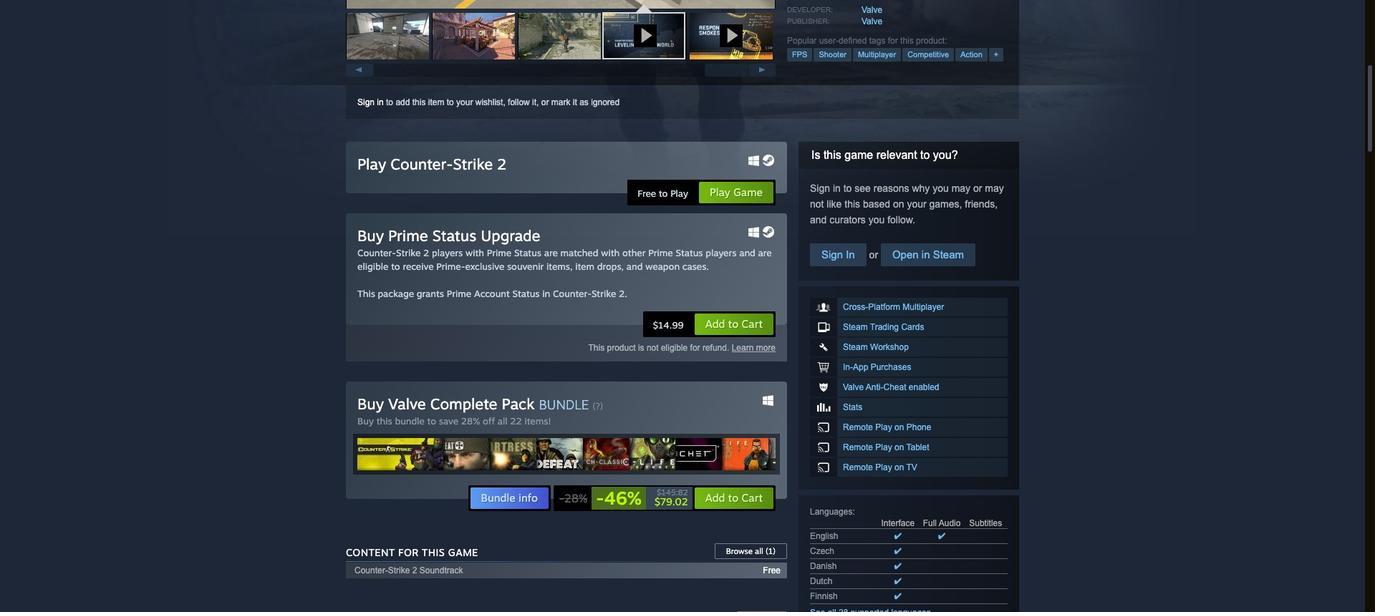 Task type: locate. For each thing, give the bounding box(es) containing it.
this right "is"
[[824, 149, 842, 161]]

cases.
[[683, 261, 709, 272]]

steam
[[933, 249, 964, 261], [843, 322, 868, 332], [843, 342, 868, 352]]

play up 'remote play on tablet'
[[876, 423, 892, 433]]

this left package
[[358, 288, 375, 299]]

1 vertical spatial you
[[869, 214, 885, 226]]

1 vertical spatial this
[[589, 343, 605, 353]]

valve
[[862, 5, 883, 15], [862, 16, 883, 27], [843, 383, 864, 393], [388, 395, 426, 413]]

this left product at left
[[589, 343, 605, 353]]

in down items,
[[543, 288, 550, 299]]

sign for sign in
[[822, 249, 843, 261]]

on left tablet
[[895, 443, 904, 453]]

1 horizontal spatial item
[[575, 261, 595, 272]]

1 vertical spatial all
[[755, 547, 764, 557]]

strike down for
[[388, 566, 410, 576]]

add to cart up learn
[[705, 317, 763, 331]]

1 cart from the top
[[742, 317, 763, 331]]

are up items,
[[544, 247, 558, 259]]

all
[[498, 416, 508, 427], [755, 547, 764, 557]]

play
[[358, 155, 386, 173], [710, 186, 731, 199], [671, 188, 689, 199], [876, 423, 892, 433], [876, 443, 892, 453], [876, 463, 892, 473]]

remote down 'remote play on tablet'
[[843, 463, 873, 473]]

0 horizontal spatial 2
[[412, 566, 417, 576]]

2 vertical spatial steam
[[843, 342, 868, 352]]

status
[[433, 226, 477, 245], [514, 247, 542, 259], [676, 247, 703, 259], [513, 288, 540, 299]]

phone
[[907, 423, 932, 433]]

1 horizontal spatial or
[[867, 249, 881, 261]]

1 horizontal spatial multiplayer
[[903, 302, 945, 312]]

prime up exclusive
[[487, 247, 512, 259]]

status up cases. at top
[[676, 247, 703, 259]]

weapon
[[646, 261, 680, 272]]

item
[[428, 97, 445, 107], [575, 261, 595, 272]]

28% left the -46% on the bottom left
[[564, 491, 588, 506]]

remote play on phone
[[843, 423, 932, 433]]

2 add to cart from the top
[[705, 491, 763, 505]]

3 buy from the top
[[358, 416, 374, 427]]

in inside open in steam link
[[922, 249, 930, 261]]

all left 22
[[498, 416, 508, 427]]

play down sign in link
[[358, 155, 386, 173]]

1 vertical spatial not
[[647, 343, 659, 353]]

0 horizontal spatial item
[[428, 97, 445, 107]]

cart
[[742, 317, 763, 331], [742, 491, 763, 505]]

danish
[[810, 562, 837, 572]]

1 valve link from the top
[[862, 5, 883, 15]]

0 vertical spatial sign
[[358, 97, 375, 107]]

2 horizontal spatial this
[[589, 343, 605, 353]]

grants
[[417, 288, 444, 299]]

1 with from the left
[[466, 247, 484, 259]]

multiplayer up cards
[[903, 302, 945, 312]]

valve link for developer:
[[862, 5, 883, 15]]

1 vertical spatial add to cart
[[705, 491, 763, 505]]

with up exclusive
[[466, 247, 484, 259]]

item right "add"
[[428, 97, 445, 107]]

free for free to play
[[638, 188, 656, 199]]

1 horizontal spatial not
[[810, 198, 824, 210]]

0 vertical spatial game
[[734, 186, 763, 199]]

steam inside steam workshop link
[[843, 342, 868, 352]]

2 buy from the top
[[358, 395, 384, 413]]

steam for steam workshop
[[843, 342, 868, 352]]

this
[[901, 36, 914, 46], [412, 97, 426, 107], [824, 149, 842, 161], [845, 198, 860, 210], [377, 416, 392, 427]]

✔ for dutch
[[895, 577, 902, 587]]

1 horizontal spatial with
[[601, 247, 620, 259]]

0 vertical spatial this
[[358, 288, 375, 299]]

you down based at top right
[[869, 214, 885, 226]]

free to play
[[638, 188, 689, 199]]

ignored
[[591, 97, 620, 107]]

in up the like
[[833, 183, 841, 194]]

steam inside open in steam link
[[933, 249, 964, 261]]

you up games, at the top right of page
[[933, 183, 949, 194]]

2 with from the left
[[601, 247, 620, 259]]

eligible down $14.99
[[661, 343, 688, 353]]

0 vertical spatial free
[[638, 188, 656, 199]]

1 add from the top
[[705, 317, 725, 331]]

- for 46%
[[596, 487, 604, 509]]

- for 28%
[[559, 491, 564, 506]]

2 cart from the top
[[742, 491, 763, 505]]

0 horizontal spatial not
[[647, 343, 659, 353]]

shooter link
[[814, 48, 852, 62]]

package
[[378, 288, 414, 299]]

add for 1st add to cart link
[[705, 317, 725, 331]]

0 vertical spatial 2
[[497, 155, 507, 173]]

drops,
[[597, 261, 624, 272]]

0 vertical spatial 28%
[[461, 416, 480, 427]]

players up "prime-"
[[432, 247, 463, 259]]

buy this bundle to save 28% off all 22 items!
[[358, 416, 551, 427]]

28%
[[461, 416, 480, 427], [564, 491, 588, 506]]

cross-platform multiplayer
[[843, 302, 945, 312]]

0 horizontal spatial or
[[541, 97, 549, 107]]

1 vertical spatial eligible
[[661, 343, 688, 353]]

developer:
[[787, 6, 833, 14]]

0 horizontal spatial 28%
[[461, 416, 480, 427]]

2 up receive
[[424, 247, 429, 259]]

0 vertical spatial remote
[[843, 423, 873, 433]]

play down 'remote play on tablet'
[[876, 463, 892, 473]]

in left "add"
[[377, 97, 384, 107]]

2 vertical spatial 2
[[412, 566, 417, 576]]

tags
[[870, 36, 886, 46]]

sign
[[358, 97, 375, 107], [810, 183, 830, 194], [822, 249, 843, 261]]

cart up learn more link
[[742, 317, 763, 331]]

2 vertical spatial remote
[[843, 463, 873, 473]]

eligible up package
[[358, 261, 389, 272]]

product:
[[916, 36, 947, 46]]

prime-
[[437, 261, 465, 272]]

1 vertical spatial sign
[[810, 183, 830, 194]]

1 horizontal spatial your
[[907, 198, 927, 210]]

and down the like
[[810, 214, 827, 226]]

1 horizontal spatial 28%
[[564, 491, 588, 506]]

2 vertical spatial or
[[867, 249, 881, 261]]

cheat
[[884, 383, 907, 393]]

on up follow.
[[893, 198, 905, 210]]

steam trading cards
[[843, 322, 925, 332]]

1 vertical spatial game
[[448, 547, 478, 559]]

matched
[[561, 247, 599, 259]]

add to cart up browse
[[705, 491, 763, 505]]

your
[[456, 97, 473, 107], [907, 198, 927, 210]]

follow.
[[888, 214, 916, 226]]

steam for steam trading cards
[[843, 322, 868, 332]]

(1)
[[766, 547, 776, 557]]

you?
[[933, 149, 958, 161]]

1 vertical spatial or
[[974, 183, 983, 194]]

item inside the 'counter-strike 2 players with prime status are matched with other prime status players and are eligible to receive prime-exclusive souvenir items, item drops, and weapon cases.'
[[575, 261, 595, 272]]

1 vertical spatial for
[[690, 343, 700, 353]]

1 are from the left
[[544, 247, 558, 259]]

2 players from the left
[[706, 247, 737, 259]]

open in steam link
[[881, 244, 976, 267]]

1 vertical spatial 28%
[[564, 491, 588, 506]]

your down why
[[907, 198, 927, 210]]

not left the like
[[810, 198, 824, 210]]

3 remote from the top
[[843, 463, 873, 473]]

1 remote from the top
[[843, 423, 873, 433]]

0 vertical spatial add to cart link
[[694, 313, 774, 336]]

1 horizontal spatial and
[[739, 247, 756, 259]]

2 horizontal spatial or
[[974, 183, 983, 194]]

0 horizontal spatial you
[[869, 214, 885, 226]]

this up curators
[[845, 198, 860, 210]]

1 horizontal spatial players
[[706, 247, 737, 259]]

add right "$145.82" on the bottom of the page
[[705, 491, 725, 505]]

1 vertical spatial add
[[705, 491, 725, 505]]

tv
[[907, 463, 918, 473]]

play right free to play
[[710, 186, 731, 199]]

0 vertical spatial your
[[456, 97, 473, 107]]

counter- inside the 'counter-strike 2 players with prime status are matched with other prime status players and are eligible to receive prime-exclusive souvenir items, item drops, and weapon cases.'
[[358, 247, 396, 259]]

this up soundtrack
[[422, 547, 445, 559]]

full
[[923, 519, 937, 529]]

it,
[[532, 97, 539, 107]]

not right the is
[[647, 343, 659, 353]]

add to cart link up learn
[[694, 313, 774, 336]]

shooter
[[819, 50, 847, 59]]

sign for sign in to add this item to your wishlist, follow it, or mark it as ignored
[[358, 97, 375, 107]]

product
[[607, 343, 636, 353]]

for right the tags
[[888, 36, 898, 46]]

or up friends, in the top of the page
[[974, 183, 983, 194]]

free up other
[[638, 188, 656, 199]]

on left tv
[[895, 463, 904, 473]]

and down other
[[627, 261, 643, 272]]

audio
[[939, 519, 961, 529]]

1 horizontal spatial are
[[758, 247, 772, 259]]

all left (1)
[[755, 547, 764, 557]]

2 down wishlist,
[[497, 155, 507, 173]]

2 vertical spatial sign
[[822, 249, 843, 261]]

0 horizontal spatial your
[[456, 97, 473, 107]]

sign left "add"
[[358, 97, 375, 107]]

account
[[474, 288, 510, 299]]

0 vertical spatial not
[[810, 198, 824, 210]]

0 vertical spatial multiplayer
[[858, 50, 896, 59]]

sign in link
[[358, 97, 384, 107]]

steam up app
[[843, 342, 868, 352]]

or right in
[[867, 249, 881, 261]]

valve link for publisher:
[[862, 16, 883, 27]]

in-
[[843, 363, 853, 373]]

players up cases. at top
[[706, 247, 737, 259]]

0 vertical spatial for
[[888, 36, 898, 46]]

28% left off
[[461, 416, 480, 427]]

fps
[[792, 50, 808, 59]]

sign left in
[[822, 249, 843, 261]]

0 horizontal spatial may
[[952, 183, 971, 194]]

item down matched
[[575, 261, 595, 272]]

add up refund. in the bottom right of the page
[[705, 317, 725, 331]]

action link
[[956, 48, 988, 62]]

remote down stats
[[843, 423, 873, 433]]

on for tv
[[895, 463, 904, 473]]

1 horizontal spatial all
[[755, 547, 764, 557]]

0 vertical spatial add
[[705, 317, 725, 331]]

sign up the like
[[810, 183, 830, 194]]

0 horizontal spatial for
[[690, 343, 700, 353]]

buy for buy prime status upgrade
[[358, 226, 384, 245]]

1 vertical spatial cart
[[742, 491, 763, 505]]

steam inside steam trading cards link
[[843, 322, 868, 332]]

stats
[[843, 403, 863, 413]]

0 horizontal spatial this
[[358, 288, 375, 299]]

enabled
[[909, 383, 940, 393]]

1 horizontal spatial -
[[596, 487, 604, 509]]

1 horizontal spatial may
[[985, 183, 1004, 194]]

free for free
[[763, 566, 781, 576]]

are
[[544, 247, 558, 259], [758, 247, 772, 259]]

steam workshop link
[[810, 338, 1008, 357]]

1 add to cart from the top
[[705, 317, 763, 331]]

0 horizontal spatial -
[[559, 491, 564, 506]]

steam down cross-
[[843, 322, 868, 332]]

add to cart for 1st add to cart link from the bottom of the page
[[705, 491, 763, 505]]

steam right open
[[933, 249, 964, 261]]

remote play on tablet
[[843, 443, 930, 453]]

not inside sign in to see reasons why you may or may not like this based on your games, friends, and curators you follow.
[[810, 198, 824, 210]]

on left the phone
[[895, 423, 904, 433]]

your left wishlist,
[[456, 97, 473, 107]]

learn more link
[[732, 343, 776, 353]]

valve link
[[862, 5, 883, 15], [862, 16, 883, 27]]

1 vertical spatial valve link
[[862, 16, 883, 27]]

0 horizontal spatial game
[[448, 547, 478, 559]]

play game link
[[699, 181, 774, 204]]

may up friends, in the top of the page
[[985, 183, 1004, 194]]

curators
[[830, 214, 866, 226]]

1 horizontal spatial eligible
[[661, 343, 688, 353]]

multiplayer down the tags
[[858, 50, 896, 59]]

are down "play game" link
[[758, 247, 772, 259]]

✔ for finnish
[[895, 592, 902, 602]]

2 horizontal spatial and
[[810, 214, 827, 226]]

0 horizontal spatial are
[[544, 247, 558, 259]]

1 vertical spatial your
[[907, 198, 927, 210]]

2 add from the top
[[705, 491, 725, 505]]

0 horizontal spatial players
[[432, 247, 463, 259]]

this right "add"
[[412, 97, 426, 107]]

with
[[466, 247, 484, 259], [601, 247, 620, 259]]

2 valve link from the top
[[862, 16, 883, 27]]

0 vertical spatial buy
[[358, 226, 384, 245]]

1 vertical spatial and
[[739, 247, 756, 259]]

stats link
[[810, 398, 1008, 417]]

2 vertical spatial this
[[422, 547, 445, 559]]

in right open
[[922, 249, 930, 261]]

on for tablet
[[895, 443, 904, 453]]

0 vertical spatial steam
[[933, 249, 964, 261]]

cart up browse all (1)
[[742, 491, 763, 505]]

- right -28%
[[596, 487, 604, 509]]

2 remote from the top
[[843, 443, 873, 453]]

it
[[573, 97, 577, 107]]

2 down content for this game
[[412, 566, 417, 576]]

0 vertical spatial all
[[498, 416, 508, 427]]

1 vertical spatial add to cart link
[[694, 487, 774, 510]]

action
[[961, 50, 983, 59]]

1 vertical spatial buy
[[358, 395, 384, 413]]

competitive link
[[903, 48, 954, 62]]

or right the it,
[[541, 97, 549, 107]]

to inside sign in to see reasons why you may or may not like this based on your games, friends, and curators you follow.
[[844, 183, 852, 194]]

remote for remote play on tv
[[843, 463, 873, 473]]

free down (1)
[[763, 566, 781, 576]]

may up games, at the top right of page
[[952, 183, 971, 194]]

and down "play game" link
[[739, 247, 756, 259]]

1 vertical spatial item
[[575, 261, 595, 272]]

2 inside the 'counter-strike 2 players with prime status are matched with other prime status players and are eligible to receive prime-exclusive souvenir items, item drops, and weapon cases.'
[[424, 247, 429, 259]]

valve for valve anti-cheat enabled
[[843, 383, 864, 393]]

1 vertical spatial remote
[[843, 443, 873, 453]]

2 for players
[[424, 247, 429, 259]]

players
[[432, 247, 463, 259], [706, 247, 737, 259]]

counter- up package
[[358, 247, 396, 259]]

see
[[855, 183, 871, 194]]

0 vertical spatial and
[[810, 214, 827, 226]]

strike up receive
[[396, 247, 421, 259]]

remote up 'remote play on tv'
[[843, 443, 873, 453]]

1 horizontal spatial free
[[763, 566, 781, 576]]

czech
[[810, 547, 835, 557]]

tablet
[[907, 443, 930, 453]]

0 vertical spatial cart
[[742, 317, 763, 331]]

1 vertical spatial free
[[763, 566, 781, 576]]

learn
[[732, 343, 754, 353]]

with up drops,
[[601, 247, 620, 259]]

sign inside sign in to see reasons why you may or may not like this based on your games, friends, and curators you follow.
[[810, 183, 830, 194]]

counter-strike 2 soundtrack
[[355, 566, 463, 576]]

0 horizontal spatial eligible
[[358, 261, 389, 272]]

1 vertical spatial 2
[[424, 247, 429, 259]]

game
[[734, 186, 763, 199], [448, 547, 478, 559]]

- right info
[[559, 491, 564, 506]]

pack
[[502, 395, 535, 413]]

1 buy from the top
[[358, 226, 384, 245]]

1 horizontal spatial you
[[933, 183, 949, 194]]

0 vertical spatial add to cart
[[705, 317, 763, 331]]

1 vertical spatial steam
[[843, 322, 868, 332]]

add to cart link up browse
[[694, 487, 774, 510]]

0 horizontal spatial free
[[638, 188, 656, 199]]

eligible inside the 'counter-strike 2 players with prime status are matched with other prime status players and are eligible to receive prime-exclusive souvenir items, item drops, and weapon cases.'
[[358, 261, 389, 272]]

0 vertical spatial item
[[428, 97, 445, 107]]

0 vertical spatial valve link
[[862, 5, 883, 15]]

1 horizontal spatial 2
[[424, 247, 429, 259]]

for left refund. in the bottom right of the page
[[690, 343, 700, 353]]

this
[[358, 288, 375, 299], [589, 343, 605, 353], [422, 547, 445, 559]]

0 vertical spatial eligible
[[358, 261, 389, 272]]

✔ for danish
[[895, 562, 902, 572]]

in inside sign in to see reasons why you may or may not like this based on your games, friends, and curators you follow.
[[833, 183, 841, 194]]

purchases
[[871, 363, 912, 373]]

in for sign in to add this item to your wishlist, follow it, or mark it as ignored
[[377, 97, 384, 107]]

0 horizontal spatial with
[[466, 247, 484, 259]]

2 vertical spatial and
[[627, 261, 643, 272]]

browse
[[726, 547, 753, 557]]

2 add to cart link from the top
[[694, 487, 774, 510]]

1 horizontal spatial for
[[888, 36, 898, 46]]

2 are from the left
[[758, 247, 772, 259]]

0 horizontal spatial all
[[498, 416, 508, 427]]

for
[[398, 547, 419, 559]]

is
[[812, 149, 821, 161]]

1 horizontal spatial this
[[422, 547, 445, 559]]

2 vertical spatial buy
[[358, 416, 374, 427]]



Task type: describe. For each thing, give the bounding box(es) containing it.
in for open in steam
[[922, 249, 930, 261]]

buy prime status upgrade
[[358, 226, 541, 245]]

$79.02
[[655, 496, 688, 508]]

open in steam
[[893, 249, 964, 261]]

on for phone
[[895, 423, 904, 433]]

play counter-strike 2
[[358, 155, 507, 173]]

friends,
[[965, 198, 998, 210]]

off
[[483, 416, 495, 427]]

browse all (1)
[[726, 547, 776, 557]]

bundle
[[481, 491, 516, 505]]

bundle
[[539, 397, 589, 413]]

buy for buy this bundle to save 28% off all 22 items!
[[358, 416, 374, 427]]

0 vertical spatial or
[[541, 97, 549, 107]]

remote for remote play on tablet
[[843, 443, 873, 453]]

✔ for english
[[895, 532, 902, 542]]

counter-strike 2 players with prime status are matched with other prime status players and are eligible to receive prime-exclusive souvenir items, item drops, and weapon cases.
[[358, 247, 772, 272]]

this left product:
[[901, 36, 914, 46]]

play game
[[710, 186, 763, 199]]

refund.
[[703, 343, 730, 353]]

more
[[756, 343, 776, 353]]

finnish
[[810, 592, 838, 602]]

0 horizontal spatial and
[[627, 261, 643, 272]]

or inside sign in to see reasons why you may or may not like this based on your games, friends, and curators you follow.
[[974, 183, 983, 194]]

2 for soundtrack
[[412, 566, 417, 576]]

souvenir
[[507, 261, 544, 272]]

info
[[519, 491, 538, 505]]

status up "prime-"
[[433, 226, 477, 245]]

why
[[912, 183, 930, 194]]

counter- down "add"
[[391, 155, 453, 173]]

game
[[845, 149, 874, 161]]

strike left "2."
[[592, 288, 616, 299]]

follow
[[508, 97, 530, 107]]

languages :
[[810, 507, 855, 517]]

valve anti-cheat enabled link
[[810, 378, 1008, 397]]

this package grants prime account status in counter-strike 2.
[[358, 288, 628, 299]]

cart for 1st add to cart link
[[742, 317, 763, 331]]

in
[[846, 249, 855, 261]]

add for 1st add to cart link from the bottom of the page
[[705, 491, 725, 505]]

counter- down content
[[355, 566, 388, 576]]

your inside sign in to see reasons why you may or may not like this based on your games, friends, and curators you follow.
[[907, 198, 927, 210]]

complete
[[430, 395, 498, 413]]

valve anti-cheat enabled
[[843, 383, 940, 393]]

upgrade
[[481, 226, 541, 245]]

in for sign in to see reasons why you may or may not like this based on your games, friends, and curators you follow.
[[833, 183, 841, 194]]

1 add to cart link from the top
[[694, 313, 774, 336]]

+
[[994, 50, 999, 59]]

competitive
[[908, 50, 949, 59]]

status down souvenir
[[513, 288, 540, 299]]

other
[[623, 247, 646, 259]]

this for this product is not eligible for refund. learn more
[[589, 343, 605, 353]]

2 horizontal spatial 2
[[497, 155, 507, 173]]

prime up receive
[[388, 226, 428, 245]]

in-app purchases
[[843, 363, 912, 373]]

dutch
[[810, 577, 833, 587]]

sign in to add this item to your wishlist, follow it, or mark it as ignored
[[358, 97, 620, 107]]

cards
[[902, 322, 925, 332]]

games,
[[930, 198, 963, 210]]

1 horizontal spatial game
[[734, 186, 763, 199]]

$14.99
[[653, 320, 684, 331]]

prime down "prime-"
[[447, 288, 472, 299]]

relevant
[[877, 149, 918, 161]]

status up souvenir
[[514, 247, 542, 259]]

sign in
[[822, 249, 855, 261]]

prime up weapon
[[649, 247, 673, 259]]

english
[[810, 532, 839, 542]]

on inside sign in to see reasons why you may or may not like this based on your games, friends, and curators you follow.
[[893, 198, 905, 210]]

is this game relevant to you?
[[812, 149, 958, 161]]

-28%
[[559, 491, 588, 506]]

this left 'bundle' on the bottom
[[377, 416, 392, 427]]

publisher:
[[787, 17, 830, 25]]

sign for sign in to see reasons why you may or may not like this based on your games, friends, and curators you follow.
[[810, 183, 830, 194]]

subtitles
[[970, 519, 1003, 529]]

steam trading cards link
[[810, 318, 1008, 337]]

play down remote play on phone
[[876, 443, 892, 453]]

bundle
[[395, 416, 425, 427]]

:
[[853, 507, 855, 517]]

user-
[[819, 36, 839, 46]]

bundle info
[[481, 491, 538, 505]]

content
[[346, 547, 395, 559]]

1 may from the left
[[952, 183, 971, 194]]

soundtrack
[[420, 566, 463, 576]]

strike down sign in to add this item to your wishlist, follow it, or mark it as ignored
[[453, 155, 493, 173]]

valve for valve link for developer:
[[862, 5, 883, 15]]

defined
[[839, 36, 867, 46]]

sign in to see reasons why you may or may not like this based on your games, friends, and curators you follow.
[[810, 183, 1004, 226]]

0 vertical spatial you
[[933, 183, 949, 194]]

2 may from the left
[[985, 183, 1004, 194]]

full audio
[[923, 519, 961, 529]]

add to cart for 1st add to cart link
[[705, 317, 763, 331]]

remote play on phone link
[[810, 418, 1008, 437]]

remote for remote play on phone
[[843, 423, 873, 433]]

popular user-defined tags for this product:
[[787, 36, 947, 46]]

receive
[[403, 261, 434, 272]]

$145.82 $79.02
[[655, 488, 688, 508]]

strike inside the 'counter-strike 2 players with prime status are matched with other prime status players and are eligible to receive prime-exclusive souvenir items, item drops, and weapon cases.'
[[396, 247, 421, 259]]

(?)
[[593, 401, 603, 412]]

workshop
[[871, 342, 909, 352]]

0 horizontal spatial multiplayer
[[858, 50, 896, 59]]

mark
[[552, 97, 571, 107]]

this for this package grants prime account status in counter-strike 2.
[[358, 288, 375, 299]]

46%
[[604, 487, 642, 509]]

sign in link
[[810, 244, 867, 267]]

remote play on tv link
[[810, 459, 1008, 477]]

app
[[853, 363, 869, 373]]

popular
[[787, 36, 817, 46]]

play left "play game" link
[[671, 188, 689, 199]]

in-app purchases link
[[810, 358, 1008, 377]]

as
[[580, 97, 589, 107]]

cart for 1st add to cart link from the bottom of the page
[[742, 491, 763, 505]]

valve for publisher: valve link
[[862, 16, 883, 27]]

1 vertical spatial multiplayer
[[903, 302, 945, 312]]

languages
[[810, 507, 853, 517]]

22
[[510, 416, 522, 427]]

this inside sign in to see reasons why you may or may not like this based on your games, friends, and curators you follow.
[[845, 198, 860, 210]]

to inside the 'counter-strike 2 players with prime status are matched with other prime status players and are eligible to receive prime-exclusive souvenir items, item drops, and weapon cases.'
[[391, 261, 400, 272]]

steam workshop
[[843, 342, 909, 352]]

reasons
[[874, 183, 910, 194]]

remote play on tv
[[843, 463, 918, 473]]

buy valve complete pack bundle (?)
[[358, 395, 603, 413]]

✔ for czech
[[895, 547, 902, 557]]

items,
[[547, 261, 573, 272]]

1 players from the left
[[432, 247, 463, 259]]

and inside sign in to see reasons why you may or may not like this based on your games, friends, and curators you follow.
[[810, 214, 827, 226]]

interface
[[882, 519, 915, 529]]

counter- down items,
[[553, 288, 592, 299]]



Task type: vqa. For each thing, say whether or not it's contained in the screenshot.
the item
yes



